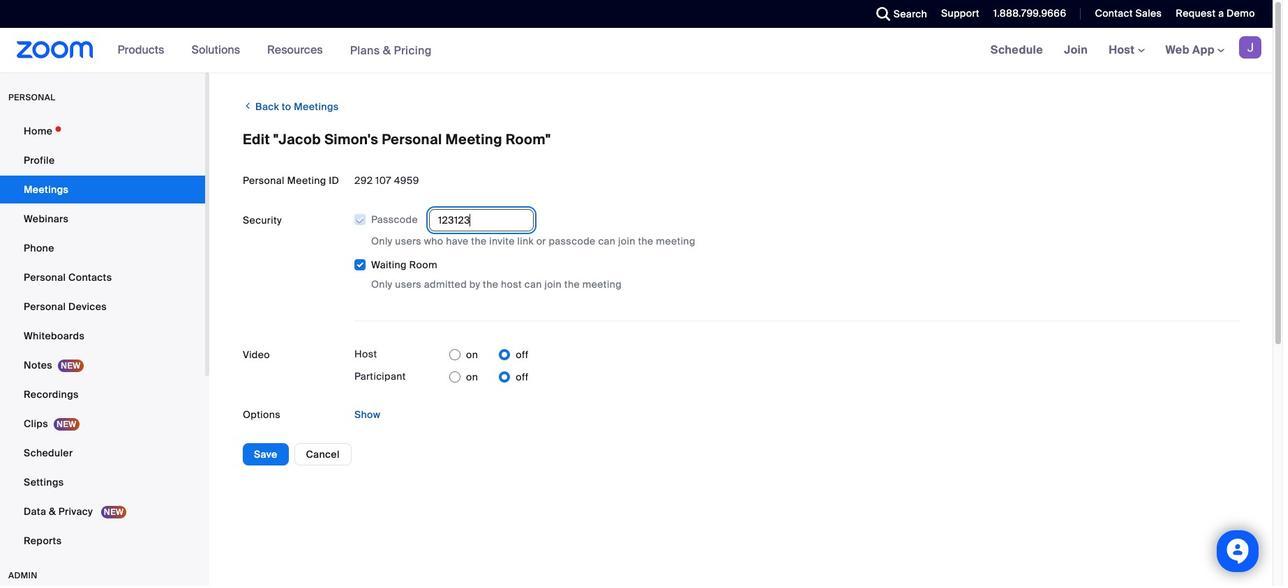 Task type: vqa. For each thing, say whether or not it's contained in the screenshot.
the middle 3rd
no



Task type: describe. For each thing, give the bounding box(es) containing it.
options
[[243, 409, 280, 422]]

join link
[[1054, 28, 1098, 73]]

only for only users who have the invite link or passcode can join the meeting
[[371, 235, 392, 248]]

& for privacy
[[49, 506, 56, 518]]

admin
[[8, 571, 38, 582]]

webinars link
[[0, 205, 205, 233]]

sales
[[1136, 7, 1162, 20]]

save button
[[243, 444, 289, 466]]

scheduler link
[[0, 440, 205, 467]]

reports link
[[0, 527, 205, 555]]

back
[[255, 100, 279, 113]]

home
[[24, 125, 53, 137]]

admitted
[[424, 279, 467, 291]]

cancel button
[[294, 444, 351, 466]]

notes
[[24, 359, 52, 372]]

1 vertical spatial host
[[354, 348, 377, 361]]

back to meetings
[[253, 100, 339, 113]]

or
[[536, 235, 546, 248]]

profile link
[[0, 147, 205, 174]]

search
[[894, 8, 927, 20]]

products
[[118, 43, 164, 57]]

recordings
[[24, 389, 79, 401]]

users for who
[[395, 235, 421, 248]]

demo
[[1227, 7, 1255, 20]]

zoom logo image
[[17, 41, 93, 59]]

1.888.799.9666
[[993, 7, 1066, 20]]

invite
[[489, 235, 515, 248]]

meetings link
[[0, 176, 205, 204]]

1 horizontal spatial join
[[618, 235, 635, 248]]

107
[[375, 174, 391, 187]]

home link
[[0, 117, 205, 145]]

back to meetings link
[[243, 95, 339, 118]]

whiteboards
[[24, 330, 85, 343]]

clips
[[24, 418, 48, 430]]

off for participant
[[516, 371, 529, 384]]

show button
[[354, 404, 380, 426]]

personal for personal devices
[[24, 301, 66, 313]]

search button
[[866, 0, 931, 28]]

profile picture image
[[1239, 36, 1261, 59]]

0 horizontal spatial join
[[545, 279, 562, 291]]

phone
[[24, 242, 54, 255]]

web
[[1166, 43, 1190, 57]]

personal meeting id
[[243, 174, 339, 187]]

data
[[24, 506, 46, 518]]

personal up 4959
[[382, 130, 442, 149]]

contacts
[[68, 271, 112, 284]]

0 horizontal spatial meeting
[[287, 174, 326, 187]]

1 horizontal spatial meeting
[[656, 235, 695, 248]]

edit "jacob simon's personal meeting room"
[[243, 130, 551, 149]]

only for only users admitted by the host can join the meeting
[[371, 279, 392, 291]]

clips link
[[0, 410, 205, 438]]

personal for personal contacts
[[24, 271, 66, 284]]

schedule
[[991, 43, 1043, 57]]

meetings navigation
[[980, 28, 1273, 73]]

notes link
[[0, 352, 205, 380]]

banner containing products
[[0, 28, 1273, 73]]

web app
[[1166, 43, 1215, 57]]

web app button
[[1166, 43, 1224, 57]]

support
[[941, 7, 979, 20]]

left image
[[243, 99, 253, 113]]

id
[[329, 174, 339, 187]]

security
[[243, 214, 282, 227]]

contact
[[1095, 7, 1133, 20]]

video
[[243, 349, 270, 362]]

host inside 'meetings' navigation
[[1109, 43, 1138, 57]]

product information navigation
[[107, 28, 442, 73]]

whiteboards link
[[0, 322, 205, 350]]

settings link
[[0, 469, 205, 497]]

a
[[1218, 7, 1224, 20]]

room"
[[506, 130, 551, 149]]

personal menu menu
[[0, 117, 205, 557]]

only users admitted by the host can join the meeting
[[371, 279, 622, 291]]

waiting
[[371, 259, 407, 272]]

1 vertical spatial meeting
[[582, 279, 622, 291]]

link
[[517, 235, 534, 248]]



Task type: locate. For each thing, give the bounding box(es) containing it.
personal devices
[[24, 301, 107, 313]]

1 horizontal spatial meeting
[[446, 130, 502, 149]]

personal contacts link
[[0, 264, 205, 292]]

host
[[501, 279, 522, 291]]

resources button
[[267, 28, 329, 73]]

&
[[383, 43, 391, 58], [49, 506, 56, 518]]

off down host option group
[[516, 371, 529, 384]]

host up participant at the bottom
[[354, 348, 377, 361]]

phone link
[[0, 234, 205, 262]]

personal down phone at left
[[24, 271, 66, 284]]

0 vertical spatial meeting
[[656, 235, 695, 248]]

on up participant option group
[[466, 349, 478, 362]]

1 vertical spatial off
[[516, 371, 529, 384]]

personal for personal meeting id
[[243, 174, 285, 187]]

data & privacy link
[[0, 498, 205, 526]]

scheduler
[[24, 447, 73, 460]]

by
[[469, 279, 480, 291]]

room
[[409, 259, 437, 272]]

1 vertical spatial meetings
[[24, 183, 69, 196]]

& right data
[[49, 506, 56, 518]]

passcode
[[371, 214, 418, 226]]

privacy
[[58, 506, 93, 518]]

1 horizontal spatial &
[[383, 43, 391, 58]]

join
[[618, 235, 635, 248], [545, 279, 562, 291]]

personal up whiteboards
[[24, 301, 66, 313]]

users down "waiting room"
[[395, 279, 421, 291]]

0 vertical spatial join
[[618, 235, 635, 248]]

on
[[466, 349, 478, 362], [466, 371, 478, 384]]

save
[[254, 449, 277, 461]]

1 vertical spatial can
[[524, 279, 542, 291]]

1 horizontal spatial meetings
[[294, 100, 339, 113]]

off up participant option group
[[516, 349, 529, 362]]

& inside product information 'navigation'
[[383, 43, 391, 58]]

plans
[[350, 43, 380, 58]]

host option group
[[449, 344, 529, 366]]

1 vertical spatial join
[[545, 279, 562, 291]]

pricing
[[394, 43, 432, 58]]

plans & pricing
[[350, 43, 432, 58]]

& right plans
[[383, 43, 391, 58]]

on inside participant option group
[[466, 371, 478, 384]]

security group
[[354, 209, 1239, 293]]

data & privacy
[[24, 506, 95, 518]]

292
[[354, 174, 373, 187]]

personal
[[382, 130, 442, 149], [243, 174, 285, 187], [24, 271, 66, 284], [24, 301, 66, 313]]

passcode
[[549, 235, 596, 248]]

0 vertical spatial only
[[371, 235, 392, 248]]

the
[[471, 235, 487, 248], [638, 235, 654, 248], [483, 279, 498, 291], [564, 279, 580, 291]]

join right passcode
[[618, 235, 635, 248]]

who
[[424, 235, 443, 248]]

0 vertical spatial meeting
[[446, 130, 502, 149]]

recordings link
[[0, 381, 205, 409]]

2 only from the top
[[371, 279, 392, 291]]

none text field inside security group
[[429, 209, 534, 232]]

only up waiting in the left top of the page
[[371, 235, 392, 248]]

on for host
[[466, 349, 478, 362]]

cancel
[[306, 449, 340, 461]]

off inside participant option group
[[516, 371, 529, 384]]

support link
[[931, 0, 983, 28], [941, 7, 979, 20]]

0 vertical spatial on
[[466, 349, 478, 362]]

app
[[1192, 43, 1215, 57]]

on for participant
[[466, 371, 478, 384]]

& for pricing
[[383, 43, 391, 58]]

request a demo link
[[1165, 0, 1273, 28], [1176, 7, 1255, 20]]

None text field
[[429, 209, 534, 232]]

products button
[[118, 28, 171, 73]]

can
[[598, 235, 616, 248], [524, 279, 542, 291]]

2 users from the top
[[395, 279, 421, 291]]

meetings right the to
[[294, 100, 339, 113]]

join right host
[[545, 279, 562, 291]]

solutions
[[191, 43, 240, 57]]

participant
[[354, 370, 406, 383]]

host
[[1109, 43, 1138, 57], [354, 348, 377, 361]]

0 vertical spatial meetings
[[294, 100, 339, 113]]

0 vertical spatial users
[[395, 235, 421, 248]]

meetings inside 'link'
[[24, 183, 69, 196]]

host button
[[1109, 43, 1145, 57]]

1 only from the top
[[371, 235, 392, 248]]

0 horizontal spatial meeting
[[582, 279, 622, 291]]

have
[[446, 235, 469, 248]]

meeting left id
[[287, 174, 326, 187]]

reports
[[24, 535, 62, 548]]

can right host
[[524, 279, 542, 291]]

1.888.799.9666 button
[[983, 0, 1070, 28], [993, 7, 1066, 20]]

1 vertical spatial on
[[466, 371, 478, 384]]

1 vertical spatial users
[[395, 279, 421, 291]]

1 users from the top
[[395, 235, 421, 248]]

1 off from the top
[[516, 349, 529, 362]]

1 vertical spatial &
[[49, 506, 56, 518]]

0 vertical spatial &
[[383, 43, 391, 58]]

meeting left room"
[[446, 130, 502, 149]]

off inside host option group
[[516, 349, 529, 362]]

only down waiting in the left top of the page
[[371, 279, 392, 291]]

1 vertical spatial meeting
[[287, 174, 326, 187]]

on down host option group
[[466, 371, 478, 384]]

"jacob
[[273, 130, 321, 149]]

can right passcode
[[598, 235, 616, 248]]

only
[[371, 235, 392, 248], [371, 279, 392, 291]]

profile
[[24, 154, 55, 167]]

request
[[1176, 7, 1216, 20]]

on inside host option group
[[466, 349, 478, 362]]

participant option group
[[449, 366, 529, 389]]

join
[[1064, 43, 1088, 57]]

resources
[[267, 43, 323, 57]]

edit
[[243, 130, 270, 149]]

2 on from the top
[[466, 371, 478, 384]]

0 vertical spatial can
[[598, 235, 616, 248]]

personal devices link
[[0, 293, 205, 321]]

292 107 4959
[[354, 174, 419, 187]]

to
[[282, 100, 291, 113]]

banner
[[0, 28, 1273, 73]]

request a demo
[[1176, 7, 1255, 20]]

host down contact sales
[[1109, 43, 1138, 57]]

settings
[[24, 477, 64, 489]]

0 horizontal spatial meetings
[[24, 183, 69, 196]]

plans & pricing link
[[350, 43, 432, 58], [350, 43, 432, 58]]

users for admitted
[[395, 279, 421, 291]]

meetings up webinars at the top of the page
[[24, 183, 69, 196]]

devices
[[68, 301, 107, 313]]

1 vertical spatial only
[[371, 279, 392, 291]]

2 off from the top
[[516, 371, 529, 384]]

0 horizontal spatial host
[[354, 348, 377, 361]]

0 vertical spatial off
[[516, 349, 529, 362]]

0 vertical spatial host
[[1109, 43, 1138, 57]]

0 horizontal spatial &
[[49, 506, 56, 518]]

webinars
[[24, 213, 69, 225]]

& inside personal menu menu
[[49, 506, 56, 518]]

4959
[[394, 174, 419, 187]]

1 horizontal spatial can
[[598, 235, 616, 248]]

personal
[[8, 92, 55, 103]]

schedule link
[[980, 28, 1054, 73]]

waiting room
[[371, 259, 437, 272]]

meeting
[[446, 130, 502, 149], [287, 174, 326, 187]]

show
[[354, 409, 380, 422]]

off for host
[[516, 349, 529, 362]]

1 horizontal spatial host
[[1109, 43, 1138, 57]]

1 on from the top
[[466, 349, 478, 362]]

simon's
[[324, 130, 378, 149]]

users up "waiting room"
[[395, 235, 421, 248]]

only users who have the invite link or passcode can join the meeting
[[371, 235, 695, 248]]

contact sales
[[1095, 7, 1162, 20]]

personal up the security in the top of the page
[[243, 174, 285, 187]]

solutions button
[[191, 28, 246, 73]]

0 horizontal spatial can
[[524, 279, 542, 291]]

personal contacts
[[24, 271, 112, 284]]

users
[[395, 235, 421, 248], [395, 279, 421, 291]]



